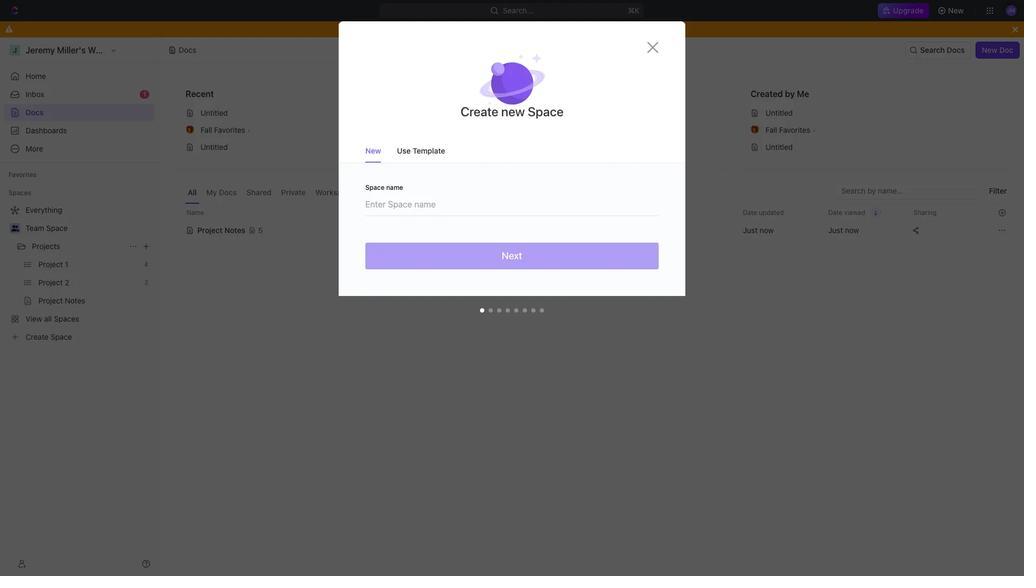 Task type: describe. For each thing, give the bounding box(es) containing it.
date updated button
[[737, 204, 791, 221]]

1 horizontal spatial project
[[483, 108, 508, 117]]

all
[[188, 188, 197, 197]]

do you want to enable browser notifications? enable hide this
[[399, 25, 625, 34]]

template
[[413, 146, 445, 155]]

home
[[26, 72, 46, 81]]

recent
[[186, 89, 214, 99]]

⌘k
[[628, 6, 640, 15]]

assigned
[[364, 188, 397, 197]]

Search by name... text field
[[842, 183, 977, 199]]

create new space
[[461, 104, 564, 119]]

new for new button
[[949, 6, 964, 15]]

1 just from the left
[[743, 226, 758, 235]]

row containing name
[[172, 204, 1012, 221]]

• for created by me
[[813, 126, 816, 134]]

search
[[921, 45, 945, 54]]

by
[[785, 89, 795, 99]]

space inside 'link'
[[46, 224, 68, 233]]

name
[[187, 208, 204, 216]]

shared
[[247, 188, 272, 197]]

docs up recent
[[179, 45, 196, 54]]

my docs
[[206, 188, 237, 197]]

row containing project notes
[[172, 220, 1012, 241]]

sharing
[[914, 208, 937, 216]]

workspace button
[[313, 182, 357, 204]]

date for date updated
[[743, 208, 757, 216]]

do
[[399, 25, 409, 34]]

docs right search
[[947, 45, 965, 54]]

1 horizontal spatial space
[[366, 184, 385, 192]]

me
[[797, 89, 810, 99]]

tree inside sidebar navigation
[[4, 202, 155, 346]]

fall for created by me
[[766, 125, 777, 134]]

favorites button
[[4, 169, 41, 181]]

upgrade link
[[878, 3, 929, 18]]

notes inside table
[[225, 226, 245, 235]]

search docs
[[921, 45, 965, 54]]

search docs button
[[906, 42, 972, 59]]

2 now from the left
[[845, 226, 860, 235]]

enable
[[565, 25, 589, 34]]

archived
[[407, 188, 438, 197]]

2 just from the left
[[829, 226, 843, 235]]

column header inside table
[[172, 204, 184, 221]]

5
[[258, 226, 263, 235]]

use template
[[397, 146, 445, 155]]

2 just now from the left
[[829, 226, 860, 235]]

spaces
[[9, 189, 31, 197]]

archived button
[[404, 182, 440, 204]]

Enter Space na﻿me text field
[[366, 191, 659, 216]]

my
[[206, 188, 217, 197]]

date viewed button
[[822, 204, 882, 221]]

my docs button
[[204, 182, 240, 204]]

sidebar navigation
[[0, 37, 160, 576]]

browser
[[479, 25, 508, 34]]

shared button
[[244, 182, 274, 204]]

favorites inside button
[[9, 171, 37, 179]]

tab list containing all
[[185, 182, 440, 204]]

projects
[[32, 242, 60, 251]]

hide
[[594, 25, 610, 34]]

0 vertical spatial project notes
[[483, 108, 530, 117]]

private button
[[279, 182, 309, 204]]



Task type: locate. For each thing, give the bounding box(es) containing it.
create new space dialog
[[339, 21, 686, 323]]

enable
[[454, 25, 477, 34]]

docs inside sidebar navigation
[[26, 108, 44, 117]]

date viewed
[[829, 208, 866, 216]]

1 vertical spatial project
[[197, 226, 223, 235]]

1 horizontal spatial just
[[829, 226, 843, 235]]

1 vertical spatial notes
[[225, 226, 245, 235]]

fall favorites • for recent
[[201, 125, 251, 134]]

1 horizontal spatial notes
[[510, 108, 530, 117]]

🎁 down created
[[751, 126, 759, 134]]

0 horizontal spatial now
[[760, 226, 774, 235]]

upgrade
[[893, 6, 924, 15]]

0 horizontal spatial just now
[[743, 226, 774, 235]]

1 horizontal spatial 🎁
[[751, 126, 759, 134]]

just down 'date viewed'
[[829, 226, 843, 235]]

assigned button
[[362, 182, 400, 204]]

0 horizontal spatial cell
[[172, 221, 184, 240]]

2 fall from the left
[[766, 125, 777, 134]]

0 horizontal spatial 🎁
[[186, 126, 194, 134]]

0 horizontal spatial date
[[743, 208, 757, 216]]

•
[[248, 126, 251, 134], [813, 126, 816, 134]]

0 horizontal spatial •
[[248, 126, 251, 134]]

0 horizontal spatial project notes
[[197, 226, 245, 235]]

all button
[[185, 182, 199, 204]]

new doc
[[982, 45, 1014, 54]]

1 horizontal spatial project notes
[[483, 108, 530, 117]]

table
[[172, 204, 1012, 241]]

to
[[445, 25, 452, 34]]

0 vertical spatial new
[[949, 6, 964, 15]]

untitled
[[201, 108, 228, 117], [766, 108, 793, 117], [201, 142, 228, 152], [766, 142, 793, 152]]

1 horizontal spatial fall favorites •
[[766, 125, 816, 134]]

1 vertical spatial space
[[366, 184, 385, 192]]

just now down 'date viewed'
[[829, 226, 860, 235]]

0 vertical spatial project
[[483, 108, 508, 117]]

fall down recent
[[201, 125, 212, 134]]

1 horizontal spatial just now
[[829, 226, 860, 235]]

notes left 5
[[225, 226, 245, 235]]

2 • from the left
[[813, 126, 816, 134]]

0 horizontal spatial fall favorites •
[[201, 125, 251, 134]]

2 horizontal spatial new
[[982, 45, 998, 54]]

new left the use
[[366, 146, 381, 155]]

🎁 for recent
[[186, 126, 194, 134]]

created by me
[[751, 89, 810, 99]]

dashboards link
[[4, 122, 155, 139]]

created
[[751, 89, 783, 99]]

next button
[[366, 243, 659, 269]]

1 horizontal spatial new
[[949, 6, 964, 15]]

doc
[[1000, 45, 1014, 54]]

new doc button
[[976, 42, 1020, 59]]

1 🎁 from the left
[[186, 126, 194, 134]]

date left viewed on the top
[[829, 208, 843, 216]]

untitled link
[[181, 105, 437, 122], [747, 105, 1003, 122], [181, 139, 437, 156], [747, 139, 1003, 156]]

team
[[26, 224, 44, 233]]

fall favorites • down by
[[766, 125, 816, 134]]

team space link
[[26, 220, 153, 237]]

1 horizontal spatial fall
[[766, 125, 777, 134]]

you
[[411, 25, 424, 34]]

this
[[612, 25, 625, 34]]

2 horizontal spatial space
[[528, 104, 564, 119]]

next
[[502, 250, 522, 261]]

new up search docs
[[949, 6, 964, 15]]

1 horizontal spatial now
[[845, 226, 860, 235]]

date updated
[[743, 208, 784, 216]]

1 horizontal spatial date
[[829, 208, 843, 216]]

just now down date updated "button"
[[743, 226, 774, 235]]

now down date viewed "button"
[[845, 226, 860, 235]]

projects link
[[32, 238, 125, 255]]

new button
[[934, 2, 971, 19]]

• for recent
[[248, 126, 251, 134]]

2 cell from the left
[[506, 221, 613, 240]]

2 row from the top
[[172, 220, 1012, 241]]

date left "updated"
[[743, 208, 757, 216]]

inbox
[[26, 90, 44, 99]]

1
[[143, 90, 146, 98]]

date for date viewed
[[829, 208, 843, 216]]

fall for recent
[[201, 125, 212, 134]]

1 horizontal spatial •
[[813, 126, 816, 134]]

0 vertical spatial notes
[[510, 108, 530, 117]]

viewed
[[845, 208, 866, 216]]

0 horizontal spatial just
[[743, 226, 758, 235]]

1 now from the left
[[760, 226, 774, 235]]

notes right create
[[510, 108, 530, 117]]

2 vertical spatial new
[[366, 146, 381, 155]]

search...
[[503, 6, 534, 15]]

space up projects
[[46, 224, 68, 233]]

now
[[760, 226, 774, 235], [845, 226, 860, 235]]

project
[[483, 108, 508, 117], [197, 226, 223, 235]]

new inside create new space dialog
[[366, 146, 381, 155]]

🎁 for created by me
[[751, 126, 759, 134]]

project inside row
[[197, 226, 223, 235]]

new
[[501, 104, 525, 119]]

just down date updated "button"
[[743, 226, 758, 235]]

location
[[513, 208, 539, 216]]

tags
[[619, 208, 634, 216]]

new inside new doc button
[[982, 45, 998, 54]]

docs right my
[[219, 188, 237, 197]]

0 horizontal spatial space
[[46, 224, 68, 233]]

new
[[949, 6, 964, 15], [982, 45, 998, 54], [366, 146, 381, 155]]

space right new
[[528, 104, 564, 119]]

just now
[[743, 226, 774, 235], [829, 226, 860, 235]]

want
[[426, 25, 443, 34]]

0 horizontal spatial fall
[[201, 125, 212, 134]]

fall favorites • for created by me
[[766, 125, 816, 134]]

tree containing team space
[[4, 202, 155, 346]]

user group image
[[11, 225, 19, 232]]

1 vertical spatial new
[[982, 45, 998, 54]]

just
[[743, 226, 758, 235], [829, 226, 843, 235]]

0 horizontal spatial notes
[[225, 226, 245, 235]]

row
[[172, 204, 1012, 221], [172, 220, 1012, 241]]

favorites
[[468, 89, 505, 99], [214, 125, 245, 134], [779, 125, 811, 134], [9, 171, 37, 179]]

0 horizontal spatial project
[[197, 226, 223, 235]]

2 fall favorites • from the left
[[766, 125, 816, 134]]

1 fall favorites • from the left
[[201, 125, 251, 134]]

now down date updated "button"
[[760, 226, 774, 235]]

0 vertical spatial space
[[528, 104, 564, 119]]

date
[[743, 208, 757, 216], [829, 208, 843, 216]]

1 vertical spatial project notes
[[197, 226, 245, 235]]

project notes inside row
[[197, 226, 245, 235]]

private
[[281, 188, 306, 197]]

1 just now from the left
[[743, 226, 774, 235]]

table containing project notes
[[172, 204, 1012, 241]]

dashboards
[[26, 126, 67, 135]]

🎁 down recent
[[186, 126, 194, 134]]

space
[[528, 104, 564, 119], [366, 184, 385, 192], [46, 224, 68, 233]]

new inside new button
[[949, 6, 964, 15]]

new left the doc
[[982, 45, 998, 54]]

column header
[[172, 204, 184, 221]]

1 row from the top
[[172, 204, 1012, 221]]

team space
[[26, 224, 68, 233]]

home link
[[4, 68, 155, 85]]

create
[[461, 104, 499, 119]]

space left name
[[366, 184, 385, 192]]

tab list
[[185, 182, 440, 204]]

fall favorites •
[[201, 125, 251, 134], [766, 125, 816, 134]]

2 vertical spatial space
[[46, 224, 68, 233]]

space name
[[366, 184, 403, 192]]

use
[[397, 146, 411, 155]]

fall
[[201, 125, 212, 134], [766, 125, 777, 134]]

🎁
[[186, 126, 194, 134], [751, 126, 759, 134]]

project notes
[[483, 108, 530, 117], [197, 226, 245, 235]]

2 date from the left
[[829, 208, 843, 216]]

2 🎁 from the left
[[751, 126, 759, 134]]

docs link
[[4, 104, 155, 121]]

1 date from the left
[[743, 208, 757, 216]]

notifications?
[[510, 25, 558, 34]]

notes
[[510, 108, 530, 117], [225, 226, 245, 235]]

tree
[[4, 202, 155, 346]]

1 horizontal spatial cell
[[506, 221, 613, 240]]

new for doc
[[982, 45, 998, 54]]

name
[[386, 184, 403, 192]]

fall down created
[[766, 125, 777, 134]]

fall favorites • down recent
[[201, 125, 251, 134]]

1 fall from the left
[[201, 125, 212, 134]]

updated
[[759, 208, 784, 216]]

1 • from the left
[[248, 126, 251, 134]]

1 cell from the left
[[172, 221, 184, 240]]

0 horizontal spatial new
[[366, 146, 381, 155]]

docs down the inbox
[[26, 108, 44, 117]]

workspace
[[315, 188, 355, 197]]

cell
[[172, 221, 184, 240], [506, 221, 613, 240]]

docs
[[179, 45, 196, 54], [947, 45, 965, 54], [26, 108, 44, 117], [219, 188, 237, 197]]

project notes link
[[464, 105, 720, 122]]



Task type: vqa. For each thing, say whether or not it's contained in the screenshot.
All
yes



